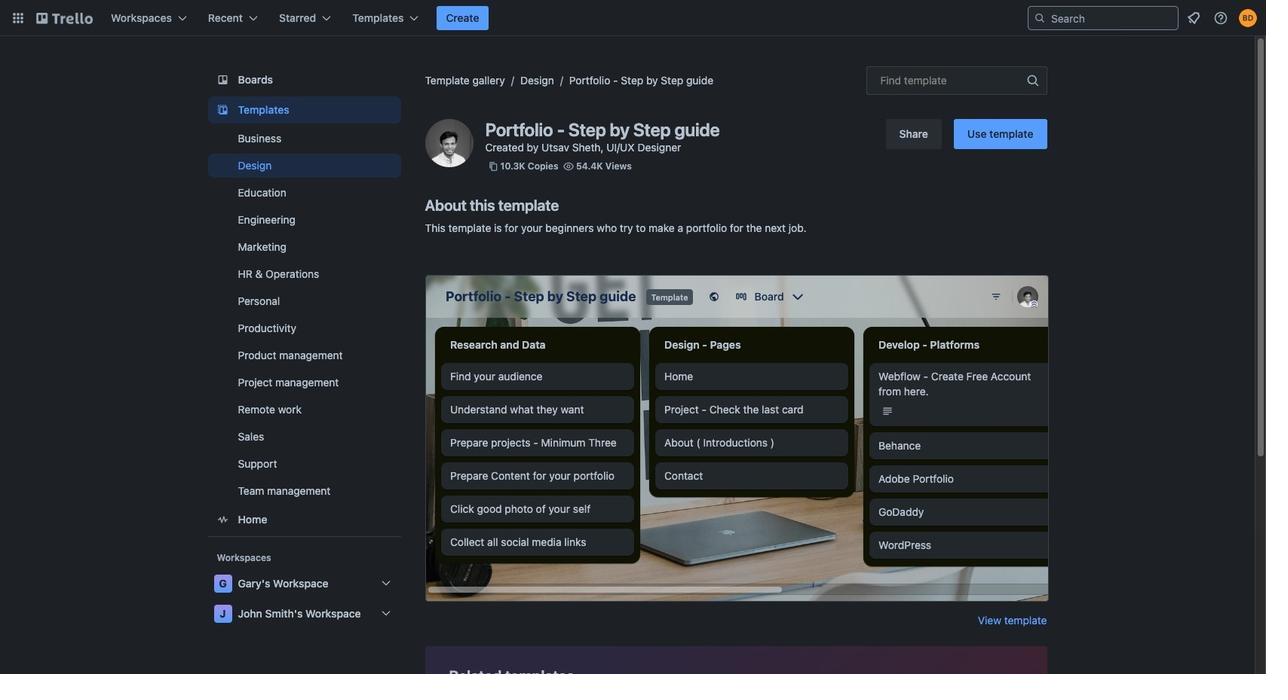Task type: locate. For each thing, give the bounding box(es) containing it.
utsav sheth, ui/ux designer image
[[425, 119, 473, 167]]

primary element
[[0, 0, 1266, 36]]

open information menu image
[[1213, 11, 1228, 26]]

template board image
[[214, 101, 232, 119]]

None field
[[866, 66, 1047, 95]]

Search field
[[1046, 8, 1178, 29]]

board image
[[214, 71, 232, 89]]



Task type: vqa. For each thing, say whether or not it's contained in the screenshot.
2nd Bob Builder (bobbuilder40) icon
no



Task type: describe. For each thing, give the bounding box(es) containing it.
search image
[[1034, 12, 1046, 24]]

0 notifications image
[[1185, 9, 1203, 27]]

home image
[[214, 511, 232, 529]]

barb dwyer (barbdwyer3) image
[[1239, 9, 1257, 27]]

back to home image
[[36, 6, 93, 30]]



